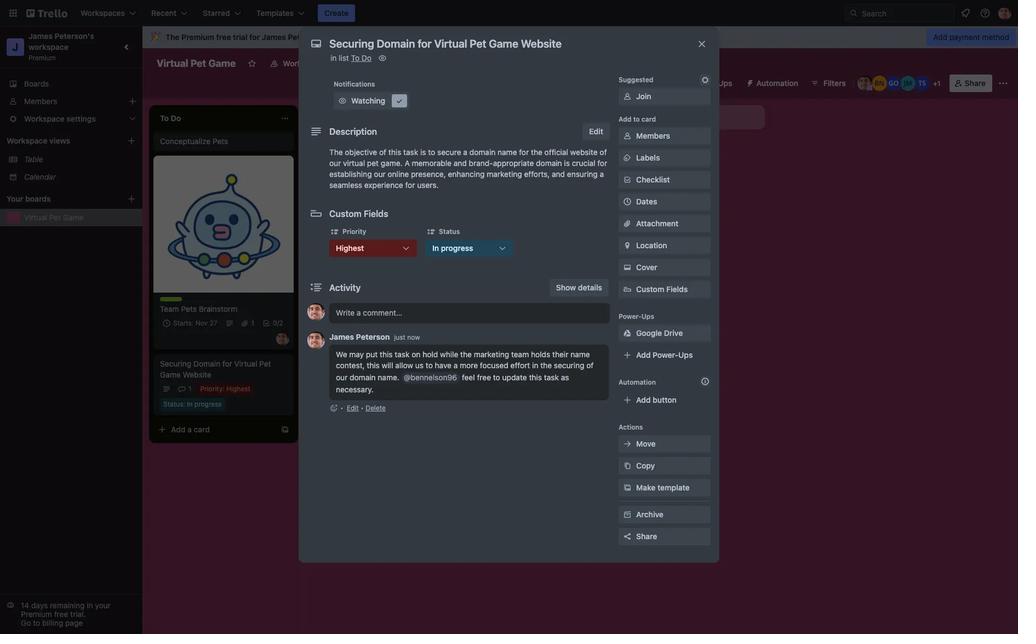 Task type: locate. For each thing, give the bounding box(es) containing it.
1 horizontal spatial list
[[683, 112, 693, 122]]

2 vertical spatial our
[[336, 373, 348, 382]]

activity
[[330, 283, 361, 293]]

workspace up in list to do
[[330, 32, 370, 42]]

2 vertical spatial 1
[[189, 385, 192, 393]]

progress
[[441, 243, 473, 253], [195, 400, 222, 409]]

add another list
[[636, 112, 693, 122]]

focused
[[480, 361, 509, 370]]

custom down seamless
[[330, 209, 362, 219]]

create from template… image for "add a card" button to the left
[[281, 426, 290, 434]]

sm image inside location link
[[622, 240, 633, 251]]

james for peterson's
[[29, 31, 53, 41]]

and up enhancing at the left top
[[454, 158, 467, 168]]

color: bold lime, title: "team task" element
[[160, 297, 193, 305]]

add to card
[[619, 115, 656, 123]]

0 horizontal spatial ups
[[642, 313, 655, 321]]

james inside james peterson's workspace premium
[[29, 31, 53, 41]]

your
[[95, 601, 111, 610]]

0 horizontal spatial 14
[[21, 601, 29, 610]]

1 horizontal spatial highest
[[336, 243, 364, 253]]

pets inside team task team pets brainstorm
[[181, 304, 197, 314]]

google drive
[[615, 78, 662, 88], [637, 328, 683, 338]]

2 vertical spatial pet
[[259, 359, 271, 368]]

status
[[439, 228, 460, 236], [163, 400, 183, 409]]

Write a comment text field
[[330, 303, 610, 323]]

sm image left the archive
[[622, 509, 633, 520]]

card down the status : in progress at the bottom left of the page
[[194, 425, 210, 434]]

google up join
[[615, 78, 641, 88]]

filters
[[824, 78, 846, 88]]

1 vertical spatial name
[[571, 350, 590, 359]]

0 horizontal spatial share
[[637, 532, 658, 541]]

card up appropriate
[[505, 141, 521, 150]]

1 horizontal spatial create from template… image
[[436, 141, 445, 150]]

0 vertical spatial list
[[339, 53, 349, 63]]

add another list button
[[616, 105, 765, 129]]

marketing up focused
[[474, 350, 510, 359]]

share button left 'show menu' image
[[950, 75, 993, 92]]

your boards with 1 items element
[[7, 192, 111, 206]]

status up in progress
[[439, 228, 460, 236]]

game inside text field
[[209, 58, 236, 69]]

1 horizontal spatial virtual
[[157, 58, 188, 69]]

2 vertical spatial task
[[544, 373, 559, 382]]

to up memorable
[[428, 148, 436, 157]]

in left the your at the left of the page
[[87, 601, 93, 610]]

workspace right j
[[29, 42, 69, 52]]

virtual pet game down 🎉
[[157, 58, 236, 69]]

banner
[[143, 26, 1019, 48]]

list right another
[[683, 112, 693, 122]]

is up memorable
[[421, 148, 426, 157]]

cover
[[637, 263, 658, 272]]

go
[[21, 619, 31, 628]]

to right go
[[33, 619, 40, 628]]

sm image
[[377, 53, 388, 64], [622, 91, 633, 102], [622, 131, 633, 141], [426, 226, 437, 237], [498, 243, 507, 254], [622, 439, 633, 450], [622, 461, 633, 472]]

open information menu image
[[980, 8, 991, 19]]

this inside the feel free to update this task as necessary.
[[529, 373, 542, 382]]

visible
[[326, 59, 349, 68]]

sm image inside automation button
[[742, 75, 757, 90]]

1 vertical spatial workspace
[[7, 136, 47, 145]]

0 horizontal spatial free
[[54, 610, 68, 619]]

1 vertical spatial pet
[[49, 213, 61, 222]]

in inside we may put this task on hold while the marketing team holds their name contest, this will allow us to have a more focused effort in the securing of our domain name.
[[533, 361, 539, 370]]

share down the archive
[[637, 532, 658, 541]]

add a card button down the status : in progress at the bottom left of the page
[[154, 421, 276, 439]]

0 vertical spatial our
[[330, 158, 341, 168]]

0 vertical spatial highest
[[336, 243, 364, 253]]

0 horizontal spatial add a card button
[[154, 421, 276, 439]]

our
[[330, 158, 341, 168], [374, 169, 386, 179], [336, 373, 348, 382]]

None text field
[[324, 34, 686, 54]]

peterson's up workspace visible button
[[288, 32, 328, 42]]

pet
[[367, 158, 379, 168]]

add a card button up appropriate
[[465, 137, 588, 155]]

secure
[[438, 148, 461, 157]]

2 horizontal spatial virtual
[[234, 359, 257, 368]]

1 horizontal spatial add a card button
[[309, 137, 432, 155]]

banner containing 🎉
[[143, 26, 1019, 48]]

1 horizontal spatial name
[[571, 350, 590, 359]]

power- up add another list button
[[693, 78, 718, 88]]

0 horizontal spatial pets
[[181, 304, 197, 314]]

virtual inside securing domain for virtual pet game website
[[234, 359, 257, 368]]

our up the experience
[[374, 169, 386, 179]]

james for peterson
[[330, 332, 354, 342]]

1 vertical spatial premium
[[29, 54, 56, 62]]

power-ups down custom fields button
[[619, 313, 655, 321]]

task inside the objective of this task is to secure a domain name for the official website of our virtual pet game. a memorable and brand-appropriate domain is crucial for establishing our online presence, enhancing marketing efforts, and ensuring a seamless experience for users.
[[404, 148, 419, 157]]

1 vertical spatial and
[[552, 169, 565, 179]]

priority for priority : highest
[[200, 385, 223, 393]]

1 horizontal spatial james
[[262, 32, 286, 42]]

show menu image
[[999, 78, 1009, 89]]

0 horizontal spatial edit
[[347, 404, 359, 412]]

for right trial
[[250, 32, 260, 42]]

0 horizontal spatial peterson's
[[55, 31, 94, 41]]

name inside we may put this task on hold while the marketing team holds their name contest, this will allow us to have a more focused effort in the securing of our domain name.
[[571, 350, 590, 359]]

2 horizontal spatial game
[[209, 58, 236, 69]]

1 horizontal spatial drive
[[664, 328, 683, 338]]

1
[[938, 80, 941, 88], [251, 319, 254, 327], [189, 385, 192, 393]]

edit for edit
[[590, 127, 604, 136]]

0 horizontal spatial virtual pet game
[[24, 213, 84, 222]]

this
[[389, 148, 402, 157], [380, 350, 393, 359], [367, 361, 380, 370], [529, 373, 542, 382]]

0 vertical spatial edit
[[590, 127, 604, 136]]

name up appropriate
[[498, 148, 517, 157]]

1 horizontal spatial 14
[[402, 32, 411, 42]]

and
[[454, 158, 467, 168], [552, 169, 565, 179]]

0 notifications image
[[960, 7, 973, 20]]

0 horizontal spatial create from template… image
[[281, 426, 290, 434]]

sm image down 'add to card'
[[622, 131, 633, 141]]

workspace inside button
[[283, 59, 324, 68]]

1 vertical spatial workspace
[[29, 42, 69, 52]]

in progress
[[433, 243, 473, 253]]

members link down boards
[[0, 93, 143, 110]]

ups left automation button
[[718, 78, 733, 88]]

this down effort
[[529, 373, 542, 382]]

google drive inside button
[[615, 78, 662, 88]]

custom inside button
[[637, 285, 665, 294]]

automation left filters button
[[757, 78, 799, 88]]

board
[[376, 59, 398, 68]]

sm image for make template
[[622, 483, 633, 493]]

virtual pet game link
[[24, 212, 136, 223]]

add a card down the status : in progress at the bottom left of the page
[[171, 425, 210, 434]]

custom down cover
[[637, 285, 665, 294]]

star or unstar board image
[[248, 59, 257, 68]]

james peterson (jamespeterson93) image right james peterson (jamespeterson93) icon
[[308, 332, 325, 349]]

1 horizontal spatial 1
[[251, 319, 254, 327]]

members down add another list
[[637, 131, 671, 140]]

1 vertical spatial marketing
[[474, 350, 510, 359]]

edit left •
[[347, 404, 359, 412]]

in down the holds
[[533, 361, 539, 370]]

0 vertical spatial virtual
[[157, 58, 188, 69]]

sm image for location
[[622, 240, 633, 251]]

add reaction image
[[330, 403, 338, 414]]

members
[[24, 97, 57, 106], [637, 131, 671, 140]]

trial.
[[70, 610, 86, 619]]

sm image left in progress
[[402, 243, 411, 254]]

our left virtual
[[330, 158, 341, 168]]

presence,
[[411, 169, 446, 179]]

gary orlando (garyorlando) image
[[886, 76, 902, 91]]

2 vertical spatial free
[[54, 610, 68, 619]]

task inside the feel free to update this task as necessary.
[[544, 373, 559, 382]]

0 horizontal spatial is
[[421, 148, 426, 157]]

peterson
[[356, 332, 390, 342]]

fields down cover link
[[667, 285, 688, 294]]

james
[[29, 31, 53, 41], [262, 32, 286, 42], [330, 332, 354, 342]]

sm image inside 'labels' link
[[622, 152, 633, 163]]

0 horizontal spatial james
[[29, 31, 53, 41]]

2 horizontal spatial free
[[477, 373, 491, 382]]

experience
[[365, 180, 403, 190]]

j link
[[7, 38, 24, 56]]

brainstorm
[[199, 304, 238, 314]]

1 vertical spatial share button
[[619, 528, 711, 546]]

game
[[209, 58, 236, 69], [63, 213, 84, 222], [160, 370, 181, 379]]

sm image right do
[[377, 53, 388, 64]]

sm image for automation
[[742, 75, 757, 90]]

sm image inside checklist link
[[622, 174, 633, 185]]

james right j
[[29, 31, 53, 41]]

free
[[216, 32, 231, 42], [477, 373, 491, 382], [54, 610, 68, 619]]

do
[[362, 53, 372, 63]]

add a card button up pet
[[309, 137, 432, 155]]

0 horizontal spatial custom
[[330, 209, 362, 219]]

0 vertical spatial free
[[216, 32, 231, 42]]

Board name text field
[[151, 55, 241, 72]]

is down official
[[564, 158, 570, 168]]

0 horizontal spatial progress
[[195, 400, 222, 409]]

0 vertical spatial workspace
[[283, 59, 324, 68]]

while
[[440, 350, 459, 359]]

virtual
[[157, 58, 188, 69], [24, 213, 47, 222], [234, 359, 257, 368]]

0 vertical spatial power-ups
[[693, 78, 733, 88]]

sm image left join
[[622, 91, 633, 102]]

workspace
[[330, 32, 370, 42], [29, 42, 69, 52]]

calendar
[[24, 172, 56, 181]]

ups up add button button on the right bottom
[[679, 350, 693, 360]]

domain up necessary.
[[350, 373, 376, 382]]

1 vertical spatial custom fields
[[637, 285, 688, 294]]

conceptualize pets
[[160, 137, 228, 146]]

method
[[983, 32, 1010, 42]]

trial
[[233, 32, 248, 42]]

2 horizontal spatial of
[[600, 148, 607, 157]]

0 horizontal spatial workspace
[[29, 42, 69, 52]]

2 vertical spatial game
[[160, 370, 181, 379]]

add a card down description
[[327, 141, 366, 150]]

edit inside button
[[590, 127, 604, 136]]

just now link
[[394, 333, 420, 342]]

for inside securing domain for virtual pet game website
[[223, 359, 232, 368]]

add button button
[[619, 392, 711, 409]]

2 team from the top
[[160, 304, 179, 314]]

priority down securing domain for virtual pet game website
[[200, 385, 223, 393]]

share button
[[950, 75, 993, 92], [619, 528, 711, 546]]

put
[[366, 350, 378, 359]]

members for bottommost members link
[[637, 131, 671, 140]]

premium inside 14 days remaining in your premium free trial. go to billing page
[[21, 610, 52, 619]]

14 left days.
[[402, 32, 411, 42]]

the up more
[[461, 350, 472, 359]]

1 left 0
[[251, 319, 254, 327]]

pet inside securing domain for virtual pet game website
[[259, 359, 271, 368]]

sm image for labels
[[622, 152, 633, 163]]

sm image inside cover link
[[622, 262, 633, 273]]

delete link
[[366, 404, 386, 412]]

: for priority
[[223, 385, 225, 393]]

1 vertical spatial task
[[395, 350, 410, 359]]

workspace down 🎉 the premium free trial for james peterson's workspace ends in 14 days.
[[283, 59, 324, 68]]

ups down custom fields button
[[642, 313, 655, 321]]

1 vertical spatial :
[[183, 400, 185, 409]]

task up the a
[[404, 148, 419, 157]]

1 horizontal spatial members link
[[619, 127, 711, 145]]

0 horizontal spatial domain
[[350, 373, 376, 382]]

google drive up join
[[615, 78, 662, 88]]

share
[[965, 78, 986, 88], [637, 532, 658, 541]]

join link
[[619, 88, 711, 105]]

custom fields down cover link
[[637, 285, 688, 294]]

drive up add power-ups
[[664, 328, 683, 338]]

2 horizontal spatial ups
[[718, 78, 733, 88]]

create from template… image
[[436, 141, 445, 150], [592, 141, 601, 150], [281, 426, 290, 434]]

0 vertical spatial custom fields
[[330, 209, 389, 219]]

to down focused
[[493, 373, 501, 382]]

members link
[[0, 93, 143, 110], [619, 127, 711, 145]]

for right domain at left
[[223, 359, 232, 368]]

our down contest, on the left bottom of page
[[336, 373, 348, 382]]

domain up brand-
[[470, 148, 496, 157]]

1 team from the top
[[160, 297, 177, 305]]

game left 'star or unstar board' image
[[209, 58, 236, 69]]

j
[[12, 41, 18, 53]]

edit button
[[583, 123, 610, 140]]

a inside we may put this task on hold while the marketing team holds their name contest, this will allow us to have a more focused effort in the securing of our domain name.
[[454, 361, 458, 370]]

share button down archive link
[[619, 528, 711, 546]]

0 vertical spatial power-
[[693, 78, 718, 88]]

sm image inside make template link
[[622, 483, 633, 493]]

team
[[160, 297, 177, 305], [160, 304, 179, 314]]

for down online
[[406, 180, 415, 190]]

of right website
[[600, 148, 607, 157]]

0 vertical spatial the
[[531, 148, 543, 157]]

enhancing
[[448, 169, 485, 179]]

website
[[571, 148, 598, 157]]

0 horizontal spatial the
[[166, 32, 180, 42]]

of up the game.
[[379, 148, 387, 157]]

automation inside button
[[757, 78, 799, 88]]

1 horizontal spatial share button
[[950, 75, 993, 92]]

drive up join
[[643, 78, 662, 88]]

sm image for suggested
[[700, 75, 711, 86]]

virtual up priority : highest
[[234, 359, 257, 368]]

sm image inside archive link
[[622, 509, 633, 520]]

1 vertical spatial pets
[[181, 304, 197, 314]]

sm image
[[700, 75, 711, 86], [742, 75, 757, 90], [337, 95, 348, 106], [394, 95, 405, 106], [622, 152, 633, 163], [622, 174, 633, 185], [330, 226, 341, 237], [622, 240, 633, 251], [402, 243, 411, 254], [622, 262, 633, 273], [622, 328, 633, 339], [622, 483, 633, 493], [622, 509, 633, 520]]

custom fields
[[330, 209, 389, 219], [637, 285, 688, 294]]

task up allow
[[395, 350, 410, 359]]

sm image for cover
[[622, 262, 633, 273]]

2 vertical spatial virtual
[[234, 359, 257, 368]]

the objective of this task is to secure a domain name for the official website of our virtual pet game. a memorable and brand-appropriate domain is crucial for establishing our online presence, enhancing marketing efforts, and ensuring a seamless experience for users.
[[330, 148, 608, 190]]

2 vertical spatial premium
[[21, 610, 52, 619]]

status down website
[[163, 400, 183, 409]]

1 vertical spatial progress
[[195, 400, 222, 409]]

james peterson (jamespeterson93) image
[[999, 7, 1012, 20], [858, 76, 873, 91], [308, 303, 325, 321], [308, 332, 325, 349]]

add a card
[[327, 141, 366, 150], [483, 141, 521, 150], [171, 425, 210, 434]]

feel
[[462, 373, 475, 382]]

1 vertical spatial fields
[[667, 285, 688, 294]]

pet inside virtual pet game link
[[49, 213, 61, 222]]

edit up website
[[590, 127, 604, 136]]

2 horizontal spatial james
[[330, 332, 354, 342]]

to inside we may put this task on hold while the marketing team holds their name contest, this will allow us to have a more focused effort in the securing of our domain name.
[[426, 361, 433, 370]]

power- inside add power-ups link
[[653, 350, 679, 360]]

1 vertical spatial custom
[[637, 285, 665, 294]]

1 horizontal spatial pet
[[191, 58, 206, 69]]

priority down seamless
[[343, 228, 366, 236]]

virtual pet game inside text field
[[157, 58, 236, 69]]

2 horizontal spatial 1
[[938, 80, 941, 88]]

power-ups inside button
[[693, 78, 733, 88]]

a right "ensuring"
[[600, 169, 604, 179]]

task inside we may put this task on hold while the marketing team holds their name contest, this will allow us to have a more focused effort in the securing of our domain name.
[[395, 350, 410, 359]]

0 vertical spatial virtual pet game
[[157, 58, 236, 69]]

holds
[[531, 350, 551, 359]]

drive
[[643, 78, 662, 88], [664, 328, 683, 338]]

edit
[[590, 127, 604, 136], [347, 404, 359, 412]]

highest up activity
[[336, 243, 364, 253]]

0 vertical spatial marketing
[[487, 169, 522, 179]]

+
[[934, 80, 938, 88]]

add
[[934, 32, 948, 42], [636, 112, 651, 122], [619, 115, 632, 123], [327, 141, 341, 150], [483, 141, 497, 150], [637, 350, 651, 360], [637, 395, 651, 405], [171, 425, 186, 434]]

1 horizontal spatial pets
[[213, 137, 228, 146]]

add power-ups link
[[619, 347, 711, 364]]

1 horizontal spatial fields
[[667, 285, 688, 294]]

the
[[531, 148, 543, 157], [461, 350, 472, 359], [541, 361, 552, 370]]

this inside the objective of this task is to secure a domain name for the official website of our virtual pet game. a memorable and brand-appropriate domain is crucial for establishing our online presence, enhancing marketing efforts, and ensuring a seamless experience for users.
[[389, 148, 402, 157]]

0 vertical spatial premium
[[182, 32, 214, 42]]

add a card for right "add a card" button
[[483, 141, 521, 150]]

suggested
[[619, 76, 654, 84]]

0 horizontal spatial :
[[183, 400, 185, 409]]

brand-
[[469, 158, 493, 168]]

0 horizontal spatial automation
[[619, 378, 656, 387]]

virtual down boards in the left top of the page
[[24, 213, 47, 222]]

attachment
[[637, 219, 679, 228]]

the down the holds
[[541, 361, 552, 370]]

pet
[[191, 58, 206, 69], [49, 213, 61, 222], [259, 359, 271, 368]]

description
[[330, 127, 377, 137]]

0 vertical spatial in
[[433, 243, 439, 253]]

details
[[578, 283, 603, 292]]

1 horizontal spatial share
[[965, 78, 986, 88]]

sm image for watching
[[337, 95, 348, 106]]

to right us
[[426, 361, 433, 370]]

0 horizontal spatial workspace
[[7, 136, 47, 145]]

on
[[412, 350, 421, 359]]

/
[[277, 319, 279, 327]]

boards
[[25, 194, 51, 203]]

: for status
[[183, 400, 185, 409]]

share left 'show menu' image
[[965, 78, 986, 88]]

game down securing
[[160, 370, 181, 379]]

add down the status : in progress at the bottom left of the page
[[171, 425, 186, 434]]

edit for edit • delete
[[347, 404, 359, 412]]

location
[[637, 241, 668, 250]]

virtual pet game
[[157, 58, 236, 69], [24, 213, 84, 222]]

card down join
[[642, 115, 656, 123]]

marketing inside we may put this task on hold while the marketing team holds their name contest, this will allow us to have a more focused effort in the securing of our domain name.
[[474, 350, 510, 359]]

automation
[[757, 78, 799, 88], [619, 378, 656, 387]]

0 horizontal spatial members link
[[0, 93, 143, 110]]

highest down securing domain for virtual pet game website link
[[227, 385, 251, 393]]

free inside the feel free to update this task as necessary.
[[477, 373, 491, 382]]

google
[[615, 78, 641, 88], [637, 328, 662, 338]]

card
[[642, 115, 656, 123], [350, 141, 366, 150], [505, 141, 521, 150], [194, 425, 210, 434]]

in inside 14 days remaining in your premium free trial. go to billing page
[[87, 601, 93, 610]]

and right the "efforts,"
[[552, 169, 565, 179]]

team up starts:
[[160, 304, 179, 314]]

move
[[637, 439, 656, 449]]

the inside banner
[[166, 32, 180, 42]]

create a view image
[[127, 137, 136, 145]]

to inside the objective of this task is to secure a domain name for the official website of our virtual pet game. a memorable and brand-appropriate domain is crucial for establishing our online presence, enhancing marketing efforts, and ensuring a seamless experience for users.
[[428, 148, 436, 157]]

list
[[339, 53, 349, 63], [683, 112, 693, 122]]

0 vertical spatial ups
[[718, 78, 733, 88]]

1 horizontal spatial automation
[[757, 78, 799, 88]]

1 horizontal spatial power-
[[653, 350, 679, 360]]

0 horizontal spatial virtual
[[24, 213, 47, 222]]

custom fields inside button
[[637, 285, 688, 294]]

to inside 14 days remaining in your premium free trial. go to billing page
[[33, 619, 40, 628]]

0 horizontal spatial drive
[[643, 78, 662, 88]]

fields down the experience
[[364, 209, 389, 219]]

a
[[343, 141, 348, 150], [499, 141, 503, 150], [464, 148, 468, 157], [600, 169, 604, 179], [454, 361, 458, 370], [188, 425, 192, 434]]

jeremy miller (jeremymiller198) image
[[901, 76, 916, 91]]

confetti image
[[151, 32, 161, 42]]



Task type: describe. For each thing, give the bounding box(es) containing it.
virtual inside text field
[[157, 58, 188, 69]]

0 vertical spatial share button
[[950, 75, 993, 92]]

a down description
[[343, 141, 348, 150]]

ben nelson (bennelson96) image
[[872, 76, 888, 91]]

0 vertical spatial and
[[454, 158, 467, 168]]

name.
[[378, 373, 400, 382]]

🎉
[[151, 32, 161, 42]]

memorable
[[412, 158, 452, 168]]

0 horizontal spatial fields
[[364, 209, 389, 219]]

to down join
[[634, 115, 640, 123]]

show details link
[[550, 279, 609, 297]]

your boards
[[7, 194, 51, 203]]

27
[[210, 319, 217, 327]]

for up appropriate
[[519, 148, 529, 157]]

delete
[[366, 404, 386, 412]]

drive inside button
[[643, 78, 662, 88]]

sm image inside join link
[[622, 91, 633, 102]]

have
[[435, 361, 452, 370]]

0 horizontal spatial 1
[[189, 385, 192, 393]]

1 vertical spatial google drive
[[637, 328, 683, 338]]

game.
[[381, 158, 403, 168]]

1 vertical spatial our
[[374, 169, 386, 179]]

workspace for workspace views
[[7, 136, 47, 145]]

list inside add another list button
[[683, 112, 693, 122]]

we may put this task on hold while the marketing team holds their name contest, this will allow us to have a more focused effort in the securing of our domain name.
[[336, 350, 594, 382]]

premium inside james peterson's workspace premium
[[29, 54, 56, 62]]

add board image
[[127, 195, 136, 203]]

james peterson just now
[[330, 332, 420, 342]]

james peterson (jamespeterson93) image
[[276, 332, 290, 345]]

sm image for checklist
[[622, 174, 633, 185]]

domain inside we may put this task on hold while the marketing team holds their name contest, this will allow us to have a more focused effort in the securing of our domain name.
[[350, 373, 376, 382]]

free inside 14 days remaining in your premium free trial. go to billing page
[[54, 610, 68, 619]]

sm image right watching
[[394, 95, 405, 106]]

1 vertical spatial the
[[461, 350, 472, 359]]

securing
[[554, 361, 585, 370]]

james peterson (jamespeterson93) image left gary orlando (garyorlando) image at the top of page
[[858, 76, 873, 91]]

official
[[545, 148, 569, 157]]

1 horizontal spatial free
[[216, 32, 231, 42]]

cover link
[[619, 259, 711, 276]]

custom fields button
[[619, 284, 711, 295]]

sm image for google drive
[[622, 328, 633, 339]]

2 horizontal spatial domain
[[536, 158, 562, 168]]

marketing inside the objective of this task is to secure a domain name for the official website of our virtual pet game. a memorable and brand-appropriate domain is crucial for establishing our online presence, enhancing marketing efforts, and ensuring a seamless experience for users.
[[487, 169, 522, 179]]

1 horizontal spatial in
[[433, 243, 439, 253]]

add left payment
[[934, 32, 948, 42]]

hold
[[423, 350, 438, 359]]

search image
[[850, 9, 859, 18]]

copy link
[[619, 457, 711, 475]]

create
[[325, 8, 349, 18]]

create button
[[318, 4, 355, 22]]

filters button
[[808, 75, 850, 92]]

checklist link
[[619, 171, 711, 189]]

task for on
[[395, 350, 410, 359]]

card down description
[[350, 141, 366, 150]]

seamless
[[330, 180, 362, 190]]

to inside the feel free to update this task as necessary.
[[493, 373, 501, 382]]

ensuring
[[567, 169, 598, 179]]

add a card for "add a card" button to the left
[[171, 425, 210, 434]]

1 vertical spatial virtual
[[24, 213, 47, 222]]

+ 1
[[934, 80, 941, 88]]

add down join
[[636, 112, 651, 122]]

power- inside power-ups button
[[693, 78, 718, 88]]

workspace for workspace visible
[[283, 59, 324, 68]]

workspace inside james peterson's workspace premium
[[29, 42, 69, 52]]

status : in progress
[[163, 400, 222, 409]]

may
[[349, 350, 364, 359]]

game inside securing domain for virtual pet game website
[[160, 370, 181, 379]]

domain
[[194, 359, 220, 368]]

0 horizontal spatial custom fields
[[330, 209, 389, 219]]

team pets brainstorm link
[[160, 304, 287, 315]]

1 vertical spatial ups
[[642, 313, 655, 321]]

will
[[382, 361, 393, 370]]

2 horizontal spatial add a card button
[[465, 137, 588, 155]]

team task team pets brainstorm
[[160, 297, 238, 314]]

james peterson (jamespeterson93) image right 2
[[308, 303, 325, 321]]

necessary.
[[336, 385, 374, 394]]

conceptualize
[[160, 137, 211, 146]]

feel free to update this task as necessary.
[[336, 373, 569, 394]]

fields inside custom fields button
[[667, 285, 688, 294]]

virtual
[[343, 158, 365, 168]]

page
[[65, 619, 83, 628]]

create from template… image for "add a card" button to the middle
[[436, 141, 445, 150]]

1 vertical spatial share
[[637, 532, 658, 541]]

another
[[653, 112, 681, 122]]

2 vertical spatial ups
[[679, 350, 693, 360]]

crucial
[[572, 158, 596, 168]]

nov
[[196, 319, 208, 327]]

views
[[49, 136, 70, 145]]

add payment method link
[[927, 29, 1017, 46]]

add button
[[637, 395, 677, 405]]

this up will
[[380, 350, 393, 359]]

table link
[[24, 154, 136, 165]]

1 horizontal spatial workspace
[[330, 32, 370, 42]]

the inside the objective of this task is to secure a domain name for the official website of our virtual pet game. a memorable and brand-appropriate domain is crucial for establishing our online presence, enhancing marketing efforts, and ensuring a seamless experience for users.
[[330, 148, 343, 157]]

0 horizontal spatial share button
[[619, 528, 711, 546]]

board link
[[357, 55, 404, 72]]

days
[[31, 601, 48, 610]]

ends
[[372, 32, 390, 42]]

archive link
[[619, 506, 711, 524]]

our inside we may put this task on hold while the marketing team holds their name contest, this will allow us to have a more focused effort in the securing of our domain name.
[[336, 373, 348, 382]]

james peterson (jamespeterson93) image right open information menu icon
[[999, 7, 1012, 20]]

table
[[24, 155, 43, 164]]

0 vertical spatial pets
[[213, 137, 228, 146]]

conceptualize pets link
[[160, 136, 287, 147]]

ups inside button
[[718, 78, 733, 88]]

the inside the objective of this task is to secure a domain name for the official website of our virtual pet game. a memorable and brand-appropriate domain is crucial for establishing our online presence, enhancing marketing efforts, and ensuring a seamless experience for users.
[[531, 148, 543, 157]]

edit • delete
[[347, 404, 386, 412]]

0 vertical spatial 1
[[938, 80, 941, 88]]

1 vertical spatial in
[[187, 400, 193, 409]]

0 vertical spatial share
[[965, 78, 986, 88]]

for right crucial
[[598, 158, 608, 168]]

task for is
[[404, 148, 419, 157]]

sm image for archive
[[622, 509, 633, 520]]

status for status : in progress
[[163, 400, 183, 409]]

0 horizontal spatial of
[[379, 148, 387, 157]]

as
[[561, 373, 569, 382]]

workspace visible
[[283, 59, 349, 68]]

0 vertical spatial custom
[[330, 209, 362, 219]]

notifications
[[334, 80, 375, 88]]

labels link
[[619, 149, 711, 167]]

create from template… image for right "add a card" button
[[592, 141, 601, 150]]

members for leftmost members link
[[24, 97, 57, 106]]

0
[[273, 319, 277, 327]]

•
[[361, 404, 364, 412]]

checklist
[[637, 175, 670, 184]]

team
[[512, 350, 529, 359]]

add down description
[[327, 141, 341, 150]]

sm image inside move link
[[622, 439, 633, 450]]

a down the status : in progress at the bottom left of the page
[[188, 425, 192, 434]]

add left button
[[637, 395, 651, 405]]

sm image down seamless
[[330, 226, 341, 237]]

actions
[[619, 423, 643, 432]]

add right edit button
[[619, 115, 632, 123]]

2
[[279, 319, 283, 327]]

us
[[416, 361, 424, 370]]

dates
[[637, 197, 658, 206]]

button
[[653, 395, 677, 405]]

1 vertical spatial is
[[564, 158, 570, 168]]

pet inside virtual pet game text field
[[191, 58, 206, 69]]

google inside google drive button
[[615, 78, 641, 88]]

1 vertical spatial automation
[[619, 378, 656, 387]]

1 vertical spatial power-
[[619, 313, 642, 321]]

sm image inside copy link
[[622, 461, 633, 472]]

@bennelson96
[[404, 373, 457, 382]]

of inside we may put this task on hold while the marketing team holds their name contest, this will allow us to have a more focused effort in the securing of our domain name.
[[587, 361, 594, 370]]

copy
[[637, 461, 655, 470]]

sm image up in progress
[[426, 226, 437, 237]]

effort
[[511, 361, 530, 370]]

14 inside 14 days remaining in your premium free trial. go to billing page
[[21, 601, 29, 610]]

1 horizontal spatial add a card
[[327, 141, 366, 150]]

0 vertical spatial progress
[[441, 243, 473, 253]]

1 horizontal spatial and
[[552, 169, 565, 179]]

go to billing page link
[[21, 619, 83, 628]]

tara schultz (taraschultz7) image
[[915, 76, 930, 91]]

add up add button
[[637, 350, 651, 360]]

starts: nov 27
[[173, 319, 217, 327]]

starts:
[[173, 319, 194, 327]]

show details
[[556, 283, 603, 292]]

14 days remaining in your premium free trial. go to billing page
[[21, 601, 111, 628]]

1 vertical spatial google
[[637, 328, 662, 338]]

0 horizontal spatial power-ups
[[619, 313, 655, 321]]

to do link
[[351, 53, 372, 63]]

in left "to"
[[331, 53, 337, 63]]

just
[[394, 333, 406, 342]]

primary element
[[0, 0, 1019, 26]]

0 horizontal spatial game
[[63, 213, 84, 222]]

1 vertical spatial drive
[[664, 328, 683, 338]]

1 vertical spatial virtual pet game
[[24, 213, 84, 222]]

Search field
[[859, 5, 955, 21]]

in right ends on the left
[[392, 32, 398, 42]]

peterson's inside james peterson's workspace premium
[[55, 31, 94, 41]]

a up appropriate
[[499, 141, 503, 150]]

labels
[[637, 153, 660, 162]]

this down put
[[367, 361, 380, 370]]

days.
[[415, 32, 435, 42]]

securing domain for virtual pet game website link
[[160, 359, 287, 381]]

a right secure
[[464, 148, 468, 157]]

move link
[[619, 435, 711, 453]]

status for status
[[439, 228, 460, 236]]

establishing
[[330, 169, 372, 179]]

1 horizontal spatial peterson's
[[288, 32, 328, 42]]

sm image right in progress
[[498, 243, 507, 254]]

priority for priority
[[343, 228, 366, 236]]

power-ups button
[[671, 75, 739, 92]]

0 / 2
[[273, 319, 283, 327]]

users.
[[417, 180, 439, 190]]

1 vertical spatial members link
[[619, 127, 711, 145]]

1 horizontal spatial domain
[[470, 148, 496, 157]]

google drive button
[[597, 75, 669, 92]]

1 vertical spatial highest
[[227, 385, 251, 393]]

billing
[[42, 619, 63, 628]]

name inside the objective of this task is to secure a domain name for the official website of our virtual pet game. a memorable and brand-appropriate domain is crucial for establishing our online presence, enhancing marketing efforts, and ensuring a seamless experience for users.
[[498, 148, 517, 157]]

add up brand-
[[483, 141, 497, 150]]

task
[[179, 297, 193, 305]]

2 vertical spatial the
[[541, 361, 552, 370]]



Task type: vqa. For each thing, say whether or not it's contained in the screenshot.
each
no



